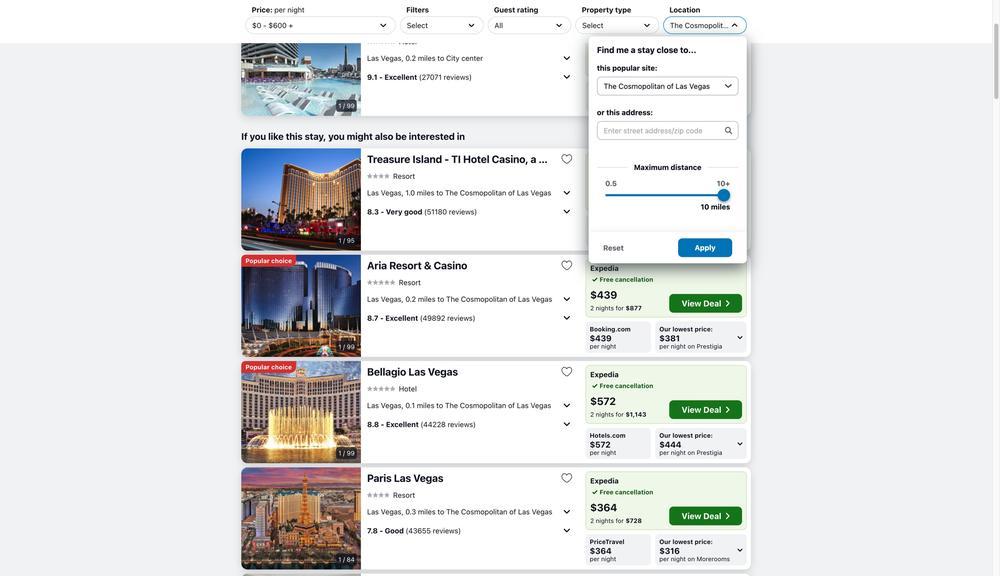 Task type: describe. For each thing, give the bounding box(es) containing it.
0.2 for cosmopolitan
[[406, 54, 416, 62]]

type
[[615, 5, 632, 14]]

find
[[597, 45, 615, 55]]

city
[[446, 54, 460, 62]]

aria resort & casino, (las vegas, usa) image
[[241, 255, 361, 357]]

reviews) for paris las vegas
[[433, 527, 461, 535]]

distance
[[671, 163, 702, 172]]

vegas inside 'button'
[[428, 366, 458, 378]]

pricetravel $495 per night
[[590, 85, 625, 109]]

the for aria resort & casino
[[446, 295, 459, 303]]

like
[[268, 131, 284, 142]]

travelup
[[590, 219, 618, 227]]

site:
[[642, 64, 658, 72]]

night inside the hotels.com $572 per night
[[601, 449, 616, 457]]

on for $439
[[688, 343, 695, 350]]

miles for the cosmopolitan of las vegas
[[418, 54, 436, 62]]

aria resort & casino button
[[367, 259, 553, 272]]

per inside pricetravel $495 per night
[[590, 102, 600, 109]]

$728
[[626, 517, 642, 525]]

0 vertical spatial +
[[289, 21, 293, 30]]

miles down the maximum distance slider
[[711, 203, 730, 211]]

location
[[670, 5, 701, 14]]

/ for aria resort & casino
[[343, 343, 345, 351]]

aria resort & casino
[[367, 259, 468, 272]]

las vegas, 0.2 miles to city center button
[[367, 50, 573, 66]]

our inside our lowest price: $437
[[660, 85, 671, 92]]

the palazzo at the venetian resort, (las vegas, usa) image
[[241, 574, 361, 576]]

$495 inside pricetravel $495 per night
[[590, 92, 612, 102]]

if
[[241, 131, 248, 142]]

free cancellation button for $439
[[590, 275, 654, 284]]

our lowest price: $444 per night on prestigia
[[660, 432, 723, 457]]

also
[[375, 131, 393, 142]]

excellent for cosmopolitan
[[385, 73, 417, 81]]

popular
[[613, 64, 640, 72]]

the cosmopolitan of las vegas button
[[367, 18, 553, 31]]

if you like this stay, you might also be interested in
[[241, 131, 465, 142]]

cancellation for $572
[[615, 382, 654, 390]]

bellagio las vegas
[[367, 366, 458, 378]]

to inside how payments to us affect ranking button
[[287, 1, 293, 8]]

treasure island - ti hotel casino, a radisson hotel button
[[367, 153, 612, 166]]

/ for bellagio las vegas
[[343, 450, 345, 457]]

95
[[347, 237, 355, 244]]

expedia for $439
[[590, 264, 619, 273]]

8.7 - excellent (49892 reviews)
[[367, 314, 476, 322]]

cosmopolitan for paris las vegas
[[461, 508, 508, 516]]

for for $215
[[616, 198, 624, 206]]

bellagio
[[367, 366, 406, 378]]

price: per night
[[252, 5, 305, 14]]

or
[[597, 108, 605, 117]]

pricetravel $364 per night
[[590, 538, 625, 563]]

2 cancellation from the top
[[615, 170, 654, 177]]

vegas, for bellagio
[[381, 401, 404, 410]]

price:
[[252, 5, 273, 14]]

how payments to us affect ranking button
[[241, 1, 357, 12]]

popular for aria resort & casino
[[246, 257, 270, 265]]

lowest for $439
[[673, 326, 693, 333]]

- for bellagio las vegas
[[381, 420, 384, 429]]

$1,143
[[626, 411, 647, 418]]

1 view deal from the top
[[682, 192, 722, 202]]

2 for $572
[[590, 411, 594, 418]]

(44228
[[421, 420, 446, 429]]

$364 inside pricetravel $364 per night
[[590, 546, 612, 556]]

$316
[[660, 546, 680, 556]]

good
[[385, 527, 404, 535]]

1 for paris
[[338, 556, 341, 563]]

0 vertical spatial $572
[[590, 395, 616, 407]]

1 expedia from the top
[[590, 23, 619, 31]]

our lowest price: $381 per night on prestigia
[[660, 326, 723, 350]]

reset
[[604, 244, 624, 252]]

$187
[[590, 227, 610, 237]]

prestigia for $439
[[697, 343, 723, 350]]

morerooms for $364
[[697, 556, 730, 563]]

price: for $572
[[695, 432, 713, 439]]

7.8 - good (43655 reviews)
[[367, 527, 461, 535]]

resort button for paris
[[367, 491, 415, 500]]

las vegas, 0.2 miles to the cosmopolitan of las vegas
[[367, 295, 553, 303]]

$877
[[626, 305, 642, 312]]

treasure island - ti hotel casino, a radisson hotel, (las vegas, usa) image
[[241, 149, 361, 251]]

us
[[294, 1, 301, 8]]

price: for $215
[[695, 219, 713, 227]]

1 / 84
[[338, 556, 355, 563]]

per inside our lowest price: $144 per night on morerooms
[[660, 236, 669, 244]]

hotel right ti
[[463, 153, 490, 165]]

a inside button
[[531, 153, 537, 165]]

paris las vegas, (las vegas, usa) image
[[241, 468, 361, 570]]

be
[[396, 131, 407, 142]]

cosmopolitan for aria resort & casino
[[461, 295, 507, 303]]

deal for $364
[[704, 511, 722, 521]]

2 for $364
[[590, 517, 594, 525]]

miles for aria resort & casino
[[418, 295, 436, 303]]

to for bellagio las vegas
[[437, 401, 443, 410]]

our for $215
[[660, 219, 671, 227]]

$144
[[660, 227, 680, 237]]

7.8
[[367, 527, 378, 535]]

las vegas, 0.2 miles to the cosmopolitan of las vegas button
[[367, 291, 573, 307]]

las vegas, 0.1 miles to the cosmopolitan of las vegas
[[367, 401, 551, 410]]

las vegas, 0.1 miles to the cosmopolitan of las vegas button
[[367, 397, 573, 414]]

maximum distance
[[634, 163, 702, 172]]

8.8
[[367, 420, 379, 429]]

1 horizontal spatial +
[[726, 179, 730, 188]]

free cancellation for $439
[[600, 276, 654, 283]]

paris
[[367, 472, 392, 484]]

Enter street address/zip code field
[[598, 122, 738, 139]]

$437
[[660, 92, 681, 102]]

to for paris las vegas
[[438, 508, 444, 516]]

per inside booking.com $439 per night
[[590, 343, 600, 350]]

price: inside our lowest price: $437
[[695, 85, 713, 92]]

aria
[[367, 259, 387, 272]]

/ for paris las vegas
[[343, 556, 345, 563]]

travelup $187 per night
[[590, 219, 618, 244]]

$0
[[252, 21, 261, 30]]

affect
[[303, 1, 320, 8]]

property type
[[582, 5, 632, 14]]

2 for $495
[[590, 63, 594, 71]]

excellent for resort
[[386, 314, 418, 322]]

2 nights for $990
[[590, 63, 643, 71]]

vegas, for treasure
[[381, 188, 404, 197]]

8.7
[[367, 314, 379, 322]]

0.2 for resort
[[406, 295, 416, 303]]

island
[[413, 153, 442, 165]]

cancellation for $439
[[615, 276, 654, 283]]

popular choice for aria resort & casino
[[246, 257, 292, 265]]

1 for aria
[[339, 343, 341, 351]]

cosmopolitan down filters
[[388, 18, 456, 30]]

per inside the hotels.com $572 per night
[[590, 449, 600, 457]]

find me a stay close to...
[[597, 45, 697, 55]]

hotels.com
[[590, 432, 626, 439]]

our lowest price: $316 per night on morerooms
[[660, 538, 730, 563]]

0 vertical spatial $364
[[590, 502, 617, 514]]

resort for resort button for paris
[[393, 491, 415, 500]]

per inside the our lowest price: $381 per night on prestigia
[[660, 343, 669, 350]]

1 view from the top
[[682, 192, 702, 202]]

the for paris las vegas
[[446, 508, 459, 516]]

rating
[[517, 5, 539, 14]]

1 cancellation from the top
[[615, 35, 654, 42]]

night inside our lowest price: $444 per night on prestigia
[[671, 449, 686, 457]]

cosmopolitan for bellagio las vegas
[[460, 401, 506, 410]]

1 / 99 for bellagio las vegas
[[339, 450, 355, 457]]

reviews) for the cosmopolitan of las vegas
[[444, 73, 472, 81]]

nights for $364
[[596, 517, 614, 525]]

2 resort button from the top
[[367, 278, 421, 287]]

stay
[[638, 45, 655, 55]]

hotel up "0.1"
[[399, 385, 417, 393]]

1 for treasure
[[339, 237, 342, 244]]

view deal for $439
[[682, 299, 722, 309]]

(49892
[[420, 314, 445, 322]]

guest
[[494, 5, 515, 14]]

nights for $439
[[596, 305, 614, 312]]

payments
[[256, 1, 285, 8]]

our for $364
[[660, 538, 671, 546]]

resort for 2nd resort button from the bottom of the page
[[399, 278, 421, 287]]

of for $439
[[509, 295, 516, 303]]

2 nights for $430
[[590, 198, 643, 206]]

hotel up '0.5'
[[586, 153, 612, 165]]

per inside our lowest price: $316 per night on morerooms
[[660, 556, 669, 563]]

stay,
[[305, 131, 326, 142]]

casino,
[[492, 153, 528, 165]]

2 free from the top
[[600, 170, 614, 177]]

las vegas, 0.2 miles to city center
[[367, 54, 483, 62]]

2 hotel button from the top
[[367, 384, 417, 393]]

resort inside button
[[389, 259, 422, 272]]

per inside our lowest price: $444 per night on prestigia
[[660, 449, 669, 457]]

view deal for $364
[[682, 511, 722, 521]]

address:
[[622, 108, 653, 117]]

99 for bellagio las vegas
[[347, 450, 355, 457]]

0 vertical spatial this
[[597, 64, 611, 72]]

select for property type
[[583, 21, 604, 30]]

- right $0
[[263, 21, 267, 30]]

booking.com
[[590, 326, 631, 333]]

apply
[[695, 243, 716, 252]]

free cancellation for $572
[[600, 382, 654, 390]]

per inside pricetravel $364 per night
[[590, 556, 600, 563]]

reviews) for aria resort & casino
[[447, 314, 476, 322]]

1 hotel button from the top
[[367, 37, 417, 46]]

all
[[495, 21, 503, 30]]

10 miles
[[701, 203, 730, 211]]

1 / 99 for aria resort & casino
[[339, 343, 355, 351]]

treasure island - ti hotel casino, a radisson hotel
[[367, 153, 612, 165]]



Task type: vqa. For each thing, say whether or not it's contained in the screenshot.
9.0 - EXCELLENT (6039 REVIEWS)
no



Task type: locate. For each thing, give the bounding box(es) containing it.
3 lowest from the top
[[673, 326, 693, 333]]

hotel up las vegas, 0.2 miles to city center on the top left of the page
[[399, 37, 417, 46]]

to left city
[[438, 54, 444, 62]]

0 vertical spatial excellent
[[385, 73, 417, 81]]

bellagio las vegas button
[[367, 365, 553, 378]]

free cancellation button
[[590, 34, 654, 43], [590, 169, 654, 178], [590, 275, 654, 284], [590, 381, 654, 391], [590, 488, 654, 497]]

0.1
[[406, 401, 415, 410]]

this right 'or'
[[607, 108, 620, 117]]

ti
[[452, 153, 461, 165]]

1 / 95
[[339, 237, 355, 244]]

free for $439
[[600, 276, 614, 283]]

1 vertical spatial 0.2
[[406, 295, 416, 303]]

4 1 from the top
[[339, 450, 341, 457]]

2 2 from the top
[[590, 198, 594, 206]]

1 vertical spatial morerooms
[[697, 556, 730, 563]]

5 for from the top
[[616, 517, 624, 525]]

view deal button for $572
[[669, 401, 742, 419]]

1 vertical spatial prestigia
[[697, 449, 723, 457]]

on right $444
[[688, 449, 695, 457]]

99 for the cosmopolitan of las vegas
[[347, 102, 355, 110]]

- right 8.7
[[380, 314, 384, 322]]

2 view deal from the top
[[682, 299, 722, 309]]

2 up pricetravel $364 per night
[[590, 517, 594, 525]]

our inside the our lowest price: $381 per night on prestigia
[[660, 326, 671, 333]]

choice
[[271, 257, 292, 265], [271, 364, 292, 371]]

to inside las vegas, 0.1 miles to the cosmopolitan of las vegas button
[[437, 401, 443, 410]]

3 nights from the top
[[596, 305, 614, 312]]

reviews) for bellagio las vegas
[[448, 420, 476, 429]]

3 resort button from the top
[[367, 491, 415, 500]]

maximum distance slider
[[718, 189, 730, 202]]

0 vertical spatial a
[[631, 45, 636, 55]]

cosmopolitan for treasure island - ti hotel casino, a radisson hotel
[[460, 188, 506, 197]]

cancellation
[[615, 35, 654, 42], [615, 170, 654, 177], [615, 276, 654, 283], [615, 382, 654, 390], [615, 489, 654, 496]]

2 free cancellation from the top
[[600, 382, 654, 390]]

1 vertical spatial $439
[[590, 333, 612, 343]]

1 for the
[[339, 102, 341, 110]]

1 vertical spatial $495
[[590, 92, 612, 102]]

1 resort button from the top
[[367, 172, 415, 181]]

view deal
[[682, 192, 722, 202], [682, 299, 722, 309], [682, 405, 722, 415], [682, 511, 722, 521]]

maximum
[[634, 163, 669, 172]]

- left ti
[[445, 153, 449, 165]]

2 expedia from the top
[[590, 158, 619, 166]]

2 nights for $728
[[590, 517, 642, 525]]

the cosmopolitan of las vegas down location
[[670, 21, 776, 30]]

4 view deal from the top
[[682, 511, 722, 521]]

excellent right 9.1 on the left of the page
[[385, 73, 417, 81]]

night inside our lowest price: $144 per night on morerooms
[[671, 236, 686, 244]]

2 price: from the top
[[695, 219, 713, 227]]

free cancellation button up 2 nights for $1,143 at the bottom of the page
[[590, 381, 654, 391]]

5 expedia from the top
[[590, 477, 619, 485]]

- right 8.8
[[381, 420, 384, 429]]

4 for from the top
[[616, 411, 624, 418]]

view deal button down 'distance' at the right top of the page
[[669, 188, 742, 207]]

0 horizontal spatial a
[[531, 153, 537, 165]]

our
[[660, 85, 671, 92], [660, 219, 671, 227], [660, 326, 671, 333], [660, 432, 671, 439], [660, 538, 671, 546]]

to inside las vegas, 0.2 miles to city center button
[[438, 54, 444, 62]]

0.2 inside "button"
[[406, 295, 416, 303]]

1 for bellagio
[[339, 450, 341, 457]]

on inside our lowest price: $316 per night on morerooms
[[688, 556, 695, 563]]

free up 2 nights for $1,143 at the bottom of the page
[[600, 382, 614, 390]]

view for $439
[[682, 299, 702, 309]]

on for $364
[[688, 556, 695, 563]]

0 horizontal spatial the cosmopolitan of las vegas
[[367, 18, 520, 30]]

cosmopolitan down treasure island - ti hotel casino, a radisson hotel button
[[460, 188, 506, 197]]

2 for from the top
[[616, 198, 624, 206]]

nights up hotels.com
[[596, 411, 614, 418]]

1 1 from the top
[[339, 102, 341, 110]]

popular choice button for bellagio las vegas
[[241, 361, 296, 373]]

paris las vegas
[[367, 472, 444, 484]]

1 vertical spatial +
[[726, 179, 730, 188]]

0 horizontal spatial +
[[289, 21, 293, 30]]

of for $572
[[508, 401, 515, 410]]

our up the $316
[[660, 538, 671, 546]]

4 lowest from the top
[[673, 432, 693, 439]]

to for aria resort & casino
[[438, 295, 444, 303]]

to right 0.3 on the bottom of page
[[438, 508, 444, 516]]

1 horizontal spatial 10
[[717, 179, 726, 188]]

4 view from the top
[[682, 511, 702, 521]]

$572
[[590, 395, 616, 407], [590, 440, 611, 450]]

2 up "booking.com" on the bottom right
[[590, 305, 594, 312]]

3 vegas, from the top
[[381, 295, 404, 303]]

2 vertical spatial excellent
[[386, 420, 419, 429]]

to up (49892
[[438, 295, 444, 303]]

to inside 'las vegas, 0.2 miles to the cosmopolitan of las vegas' "button"
[[438, 295, 444, 303]]

lowest for $364
[[673, 538, 693, 546]]

deal for $572
[[704, 405, 722, 415]]

expedia up '0.5'
[[590, 158, 619, 166]]

property
[[582, 5, 614, 14]]

on inside our lowest price: $144 per night on morerooms
[[688, 236, 695, 244]]

expedia free cancellation up the me
[[590, 23, 654, 42]]

our up $437 on the top of the page
[[660, 85, 671, 92]]

0 vertical spatial 1 / 99
[[339, 102, 355, 110]]

vegas, for paris
[[381, 508, 404, 516]]

or this address:
[[597, 108, 653, 117]]

of for $215
[[508, 188, 515, 197]]

our inside our lowest price: $144 per night on morerooms
[[660, 219, 671, 227]]

vegas, left 0.3 on the bottom of page
[[381, 508, 404, 516]]

/
[[343, 102, 345, 110], [343, 237, 345, 244], [343, 343, 345, 351], [343, 450, 345, 457], [343, 556, 345, 563]]

1 horizontal spatial select
[[583, 21, 604, 30]]

lowest up the $316
[[673, 538, 693, 546]]

expedia free cancellation for $495
[[590, 23, 654, 42]]

0 horizontal spatial select
[[407, 21, 428, 30]]

4 view deal button from the top
[[669, 507, 742, 526]]

1 vertical spatial excellent
[[386, 314, 418, 322]]

2 for $439
[[590, 305, 594, 312]]

0 vertical spatial morerooms
[[697, 236, 730, 244]]

price: inside the our lowest price: $381 per night on prestigia
[[695, 326, 713, 333]]

free up find
[[600, 35, 614, 42]]

1 vertical spatial a
[[531, 153, 537, 165]]

prestigia right $444
[[697, 449, 723, 457]]

3 view deal button from the top
[[669, 401, 742, 419]]

cosmopolitan down location
[[685, 21, 731, 30]]

4 price: from the top
[[695, 432, 713, 439]]

view deal button for $364
[[669, 507, 742, 526]]

3 1 from the top
[[339, 343, 341, 351]]

2 popular from the top
[[246, 364, 270, 371]]

resort button for treasure
[[367, 172, 415, 181]]

the cosmopolitan of las vegas
[[367, 18, 520, 30], [670, 21, 776, 30]]

5 / from the top
[[343, 556, 345, 563]]

vegas, up the 8.7 - excellent (49892 reviews)
[[381, 295, 404, 303]]

0 horizontal spatial 10
[[701, 203, 710, 211]]

price: inside our lowest price: $444 per night on prestigia
[[695, 432, 713, 439]]

las inside 'button'
[[409, 366, 426, 378]]

$572 up 2 nights for $1,143 at the bottom of the page
[[590, 395, 616, 407]]

nights for $495
[[596, 63, 614, 71]]

1 expedia free cancellation from the top
[[590, 23, 654, 42]]

for for $495
[[616, 63, 624, 71]]

price: inside our lowest price: $316 per night on morerooms
[[695, 538, 713, 546]]

2 down $215
[[590, 198, 594, 206]]

$495
[[590, 48, 617, 60], [590, 92, 612, 102]]

1 vertical spatial 10
[[701, 203, 710, 211]]

cancellation for $364
[[615, 489, 654, 496]]

$215
[[590, 182, 615, 195]]

1 0.2 from the top
[[406, 54, 416, 62]]

lowest inside our lowest price: $437
[[673, 85, 693, 92]]

0 vertical spatial popular choice
[[246, 257, 292, 265]]

choice for bellagio las vegas
[[271, 364, 292, 371]]

1 popular choice from the top
[[246, 257, 292, 265]]

2 you from the left
[[328, 131, 345, 142]]

1 you from the left
[[250, 131, 266, 142]]

good
[[404, 207, 423, 216]]

free for $572
[[600, 382, 614, 390]]

lowest up $444
[[673, 432, 693, 439]]

0 vertical spatial expedia free cancellation
[[590, 23, 654, 42]]

free cancellation button for $572
[[590, 381, 654, 391]]

reviews) down las vegas, 0.1 miles to the cosmopolitan of las vegas
[[448, 420, 476, 429]]

lowest up $437 on the top of the page
[[673, 85, 693, 92]]

10
[[717, 179, 726, 188], [701, 203, 710, 211]]

1 vertical spatial $364
[[590, 546, 612, 556]]

hotel button
[[367, 37, 417, 46], [367, 384, 417, 393]]

1 99 from the top
[[347, 102, 355, 110]]

our for $439
[[660, 326, 671, 333]]

lowest inside our lowest price: $444 per night on prestigia
[[673, 432, 693, 439]]

morerooms inside our lowest price: $316 per night on morerooms
[[697, 556, 730, 563]]

4 deal from the top
[[704, 511, 722, 521]]

3 view deal from the top
[[682, 405, 722, 415]]

3 price: from the top
[[695, 326, 713, 333]]

you
[[250, 131, 266, 142], [328, 131, 345, 142]]

to...
[[680, 45, 697, 55]]

miles up the 8.7 - excellent (49892 reviews)
[[418, 295, 436, 303]]

morerooms right the $316
[[697, 556, 730, 563]]

1 pricetravel from the top
[[590, 85, 625, 92]]

2 vertical spatial resort button
[[367, 491, 415, 500]]

4 2 from the top
[[590, 411, 594, 418]]

10 for 10 miles
[[701, 203, 710, 211]]

2 select from the left
[[583, 21, 604, 30]]

close
[[657, 45, 678, 55]]

resort up the 1.0
[[393, 172, 415, 180]]

lowest inside the our lowest price: $381 per night on prestigia
[[673, 326, 693, 333]]

5 price: from the top
[[695, 538, 713, 546]]

on
[[688, 236, 695, 244], [688, 343, 695, 350], [688, 449, 695, 457], [688, 556, 695, 563]]

$444
[[660, 440, 682, 450]]

0 horizontal spatial you
[[250, 131, 266, 142]]

0 vertical spatial 0.2
[[406, 54, 416, 62]]

reviews) down las vegas, 1.0 miles to the cosmopolitan of las vegas
[[449, 207, 477, 216]]

free cancellation button for $495
[[590, 34, 654, 43]]

2 nights from the top
[[596, 198, 614, 206]]

1 vertical spatial pricetravel
[[590, 538, 625, 546]]

of
[[459, 18, 469, 30], [733, 21, 740, 30], [508, 188, 515, 197], [509, 295, 516, 303], [508, 401, 515, 410], [510, 508, 516, 516]]

3 view from the top
[[682, 405, 702, 415]]

might
[[347, 131, 373, 142]]

1 select from the left
[[407, 21, 428, 30]]

3 free from the top
[[600, 276, 614, 283]]

view up our lowest price: $444 per night on prestigia
[[682, 405, 702, 415]]

1 vertical spatial popular choice button
[[241, 361, 296, 373]]

on for $572
[[688, 449, 695, 457]]

cancellation up $877
[[615, 276, 654, 283]]

3 on from the top
[[688, 449, 695, 457]]

vegas, left "0.1"
[[381, 401, 404, 410]]

1 vertical spatial hotel button
[[367, 384, 417, 393]]

on inside the our lowest price: $381 per night on prestigia
[[688, 343, 695, 350]]

3 deal from the top
[[704, 405, 722, 415]]

- for treasure island - ti hotel casino, a radisson hotel
[[381, 207, 384, 216]]

night inside pricetravel $495 per night
[[601, 102, 616, 109]]

free cancellation button up 2 nights for $877 at right bottom
[[590, 275, 654, 284]]

5 lowest from the top
[[673, 538, 693, 546]]

prestigia
[[697, 343, 723, 350], [697, 449, 723, 457]]

4 our from the top
[[660, 432, 671, 439]]

lowest inside our lowest price: $316 per night on morerooms
[[673, 538, 693, 546]]

pricetravel for $495
[[590, 85, 625, 92]]

for for $439
[[616, 305, 624, 312]]

/ for treasure island - ti hotel casino, a radisson hotel
[[343, 237, 345, 244]]

popular for bellagio las vegas
[[246, 364, 270, 371]]

0.2 up the 8.7 - excellent (49892 reviews)
[[406, 295, 416, 303]]

2 on from the top
[[688, 343, 695, 350]]

select
[[407, 21, 428, 30], [583, 21, 604, 30]]

to inside las vegas, 0.3 miles to the cosmopolitan of las vegas "button"
[[438, 508, 444, 516]]

las vegas, 1.0 miles to the cosmopolitan of las vegas
[[367, 188, 551, 197]]

view up the 10 miles
[[682, 192, 702, 202]]

1 free cancellation from the top
[[600, 276, 654, 283]]

$495 up 2 nights for $990
[[590, 48, 617, 60]]

bellagio las vegas, (las vegas, usa) image
[[241, 361, 361, 464]]

prestigia inside the our lowest price: $381 per night on prestigia
[[697, 343, 723, 350]]

1 deal from the top
[[704, 192, 722, 202]]

popular choice button
[[241, 255, 296, 267], [241, 361, 296, 373]]

prestigia for $572
[[697, 449, 723, 457]]

1 vertical spatial this
[[607, 108, 620, 117]]

expedia down booking.com $439 per night
[[590, 370, 619, 379]]

2 prestigia from the top
[[697, 449, 723, 457]]

expedia for $572
[[590, 370, 619, 379]]

deal for $439
[[704, 299, 722, 309]]

1 vertical spatial choice
[[271, 364, 292, 371]]

2 choice from the top
[[271, 364, 292, 371]]

4 nights from the top
[[596, 411, 614, 418]]

99 for aria resort & casino
[[347, 343, 355, 351]]

popular choice button for aria resort & casino
[[241, 255, 296, 267]]

to inside las vegas, 1.0 miles to the cosmopolitan of las vegas button
[[437, 188, 443, 197]]

1 horizontal spatial a
[[631, 45, 636, 55]]

1 vertical spatial popular choice
[[246, 364, 292, 371]]

free cancellation button for $215
[[590, 169, 654, 178]]

1 vertical spatial $572
[[590, 440, 611, 450]]

- right 9.1 on the left of the page
[[379, 73, 383, 81]]

the cosmopolitan of las vegas down filters
[[367, 18, 520, 30]]

on right $381 at the bottom right
[[688, 343, 695, 350]]

2 expedia free cancellation from the top
[[590, 158, 654, 177]]

0 vertical spatial popular
[[246, 257, 270, 265]]

night inside the our lowest price: $381 per night on prestigia
[[671, 343, 686, 350]]

4 free from the top
[[600, 382, 614, 390]]

- for aria resort & casino
[[380, 314, 384, 322]]

the cosmopolitan of las vegas, (las vegas, usa) image
[[241, 14, 361, 116]]

1 free cancellation button from the top
[[590, 34, 654, 43]]

excellent
[[385, 73, 417, 81], [386, 314, 418, 322], [386, 420, 419, 429]]

to left us
[[287, 1, 293, 8]]

hotels.com $572 per night
[[590, 432, 626, 457]]

1 1 / 99 from the top
[[339, 102, 355, 110]]

2 free cancellation button from the top
[[590, 169, 654, 178]]

las vegas, 0.3 miles to the cosmopolitan of las vegas
[[367, 508, 553, 516]]

2 nights for $1,143
[[590, 411, 647, 418]]

night
[[288, 5, 305, 14], [601, 102, 616, 109], [601, 236, 616, 244], [671, 236, 686, 244], [601, 343, 616, 350], [671, 343, 686, 350], [601, 449, 616, 457], [671, 449, 686, 457], [601, 556, 616, 563], [671, 556, 686, 563]]

view for $572
[[682, 405, 702, 415]]

1 popular from the top
[[246, 257, 270, 265]]

2
[[590, 63, 594, 71], [590, 198, 594, 206], [590, 305, 594, 312], [590, 411, 594, 418], [590, 517, 594, 525]]

prestigia inside our lowest price: $444 per night on prestigia
[[697, 449, 723, 457]]

night inside pricetravel $364 per night
[[601, 556, 616, 563]]

3 / from the top
[[343, 343, 345, 351]]

0 vertical spatial $439
[[590, 289, 617, 301]]

5 2 from the top
[[590, 517, 594, 525]]

reviews) down las vegas, 0.3 miles to the cosmopolitan of las vegas
[[433, 527, 461, 535]]

$600
[[269, 21, 287, 30]]

cancellation up "$728"
[[615, 489, 654, 496]]

$0 - $600 +
[[252, 21, 293, 30]]

0 vertical spatial popular choice button
[[241, 255, 296, 267]]

1 vertical spatial 1 / 99
[[339, 343, 355, 351]]

1 horizontal spatial you
[[328, 131, 345, 142]]

+ right the $600 on the top of page
[[289, 21, 293, 30]]

1 prestigia from the top
[[697, 343, 723, 350]]

4 vegas, from the top
[[381, 401, 404, 410]]

free cancellation up "$728"
[[600, 489, 654, 496]]

$430
[[626, 198, 643, 206]]

view deal button for $215
[[669, 188, 742, 207]]

$364 down 2 nights for $728
[[590, 546, 612, 556]]

8.8 - excellent (44228 reviews)
[[367, 420, 476, 429]]

excellent down "0.1"
[[386, 420, 419, 429]]

3 expedia from the top
[[590, 264, 619, 273]]

3 free cancellation from the top
[[600, 489, 654, 496]]

99
[[347, 102, 355, 110], [347, 343, 355, 351], [347, 450, 355, 457]]

view deal button
[[669, 188, 742, 207], [669, 294, 742, 313], [669, 401, 742, 419], [669, 507, 742, 526]]

resort
[[393, 172, 415, 180], [389, 259, 422, 272], [399, 278, 421, 287], [393, 491, 415, 500]]

1 choice from the top
[[271, 257, 292, 265]]

$439 inside booking.com $439 per night
[[590, 333, 612, 343]]

expedia down reset button
[[590, 264, 619, 273]]

1 / from the top
[[343, 102, 345, 110]]

booking.com $439 per night
[[590, 326, 631, 350]]

free up 2 nights for $877 at right bottom
[[600, 276, 614, 283]]

2 up hotels.com
[[590, 411, 594, 418]]

morerooms down the 10 miles
[[697, 236, 730, 244]]

0.2
[[406, 54, 416, 62], [406, 295, 416, 303]]

view deal button up the our lowest price: $381 per night on prestigia
[[669, 294, 742, 313]]

vegas
[[490, 18, 520, 30], [756, 21, 776, 30], [531, 188, 551, 197], [532, 295, 553, 303], [428, 366, 458, 378], [531, 401, 551, 410], [414, 472, 444, 484], [532, 508, 553, 516]]

morerooms for $215
[[697, 236, 730, 244]]

2 vertical spatial 99
[[347, 450, 355, 457]]

0 vertical spatial hotel button
[[367, 37, 417, 46]]

1 vertical spatial free cancellation
[[600, 382, 654, 390]]

2 view from the top
[[682, 299, 702, 309]]

view deal button for $439
[[669, 294, 742, 313]]

miles right 0.3 on the bottom of page
[[418, 508, 436, 516]]

2 vertical spatial 1 / 99
[[339, 450, 355, 457]]

2 vertical spatial this
[[286, 131, 303, 142]]

select for filters
[[407, 21, 428, 30]]

las vegas, 0.3 miles to the cosmopolitan of las vegas button
[[367, 504, 573, 520]]

deal up the 10 miles
[[704, 192, 722, 202]]

0 vertical spatial resort button
[[367, 172, 415, 181]]

pricetravel for $364
[[590, 538, 625, 546]]

on right the $316
[[688, 556, 695, 563]]

this down find
[[597, 64, 611, 72]]

apply button
[[678, 239, 733, 257]]

10 for 10 +
[[717, 179, 726, 188]]

price: for $439
[[695, 326, 713, 333]]

1 lowest from the top
[[673, 85, 693, 92]]

3 our from the top
[[660, 326, 671, 333]]

free cancellation up $877
[[600, 276, 654, 283]]

4 cancellation from the top
[[615, 382, 654, 390]]

night inside booking.com $439 per night
[[601, 343, 616, 350]]

radisson
[[539, 153, 584, 165]]

guest rating
[[494, 5, 539, 14]]

expedia for $364
[[590, 477, 619, 485]]

nights
[[596, 63, 614, 71], [596, 198, 614, 206], [596, 305, 614, 312], [596, 411, 614, 418], [596, 517, 614, 525]]

cosmopolitan down bellagio las vegas 'button'
[[460, 401, 506, 410]]

a right the me
[[631, 45, 636, 55]]

0 vertical spatial $495
[[590, 48, 617, 60]]

filters
[[406, 5, 429, 14]]

0 vertical spatial free cancellation
[[600, 276, 654, 283]]

5 cancellation from the top
[[615, 489, 654, 496]]

1 view deal button from the top
[[669, 188, 742, 207]]

1 free from the top
[[600, 35, 614, 42]]

vegas, for aria
[[381, 295, 404, 303]]

free cancellation button for $364
[[590, 488, 654, 497]]

hotel button down bellagio
[[367, 384, 417, 393]]

free up '0.5'
[[600, 170, 614, 177]]

2 1 / 99 from the top
[[339, 343, 355, 351]]

0.2 inside button
[[406, 54, 416, 62]]

for
[[616, 63, 624, 71], [616, 198, 624, 206], [616, 305, 624, 312], [616, 411, 624, 418], [616, 517, 624, 525]]

miles for treasure island - ti hotel casino, a radisson hotel
[[417, 188, 435, 197]]

las vegas, 1.0 miles to the cosmopolitan of las vegas button
[[367, 184, 573, 201]]

1 vegas, from the top
[[381, 54, 404, 62]]

vegas,
[[381, 54, 404, 62], [381, 188, 404, 197], [381, 295, 404, 303], [381, 401, 404, 410], [381, 508, 404, 516]]

excellent for las
[[386, 420, 419, 429]]

reviews) down the "las vegas, 0.2 miles to the cosmopolitan of las vegas"
[[447, 314, 476, 322]]

the for bellagio las vegas
[[445, 401, 458, 410]]

miles right "0.1"
[[417, 401, 435, 410]]

2 for $215
[[590, 198, 594, 206]]

9.1
[[367, 73, 378, 81]]

0 vertical spatial 99
[[347, 102, 355, 110]]

1 vertical spatial resort button
[[367, 278, 421, 287]]

night inside "travelup $187 per night"
[[601, 236, 616, 244]]

4 free cancellation button from the top
[[590, 381, 654, 391]]

0 vertical spatial 10
[[717, 179, 726, 188]]

cancellation up the me
[[615, 35, 654, 42]]

5 free from the top
[[600, 489, 614, 496]]

center
[[462, 54, 483, 62]]

deal up the our lowest price: $381 per night on prestigia
[[704, 299, 722, 309]]

our up $144
[[660, 219, 671, 227]]

1 on from the top
[[688, 236, 695, 244]]

expedia free cancellation for $215
[[590, 158, 654, 177]]

1 price: from the top
[[695, 85, 713, 92]]

$364
[[590, 502, 617, 514], [590, 546, 612, 556]]

morerooms inside our lowest price: $144 per night on morerooms
[[697, 236, 730, 244]]

reviews)
[[444, 73, 472, 81], [449, 207, 477, 216], [447, 314, 476, 322], [448, 420, 476, 429], [433, 527, 461, 535]]

price: inside our lowest price: $144 per night on morerooms
[[695, 219, 713, 227]]

4 on from the top
[[688, 556, 695, 563]]

(43655
[[406, 527, 431, 535]]

resort for resort button associated with treasure
[[393, 172, 415, 180]]

2 vertical spatial free cancellation
[[600, 489, 654, 496]]

8.3
[[367, 207, 379, 216]]

reviews) down city
[[444, 73, 472, 81]]

miles for paris las vegas
[[418, 508, 436, 516]]

$439
[[590, 289, 617, 301], [590, 333, 612, 343]]

vegas, for the
[[381, 54, 404, 62]]

nights up "booking.com" on the bottom right
[[596, 305, 614, 312]]

to
[[287, 1, 293, 8], [438, 54, 444, 62], [437, 188, 443, 197], [438, 295, 444, 303], [437, 401, 443, 410], [438, 508, 444, 516]]

the cosmopolitan of las vegas inside button
[[367, 18, 520, 30]]

- inside button
[[445, 153, 449, 165]]

our up $381 at the bottom right
[[660, 326, 671, 333]]

our inside our lowest price: $316 per night on morerooms
[[660, 538, 671, 546]]

for for $364
[[616, 517, 624, 525]]

view deal button up our lowest price: $444 per night on prestigia
[[669, 401, 742, 419]]

5 our from the top
[[660, 538, 671, 546]]

our inside our lowest price: $444 per night on prestigia
[[660, 432, 671, 439]]

for left $990
[[616, 63, 624, 71]]

cosmopolitan down "aria resort & casino" button
[[461, 295, 507, 303]]

1 nights from the top
[[596, 63, 614, 71]]

0.5
[[606, 179, 617, 188]]

free cancellation button up 2 nights for $728
[[590, 488, 654, 497]]

+ up the maximum distance slider
[[726, 179, 730, 188]]

2 up pricetravel $495 per night on the right of page
[[590, 63, 594, 71]]

nights for $572
[[596, 411, 614, 418]]

2 99 from the top
[[347, 343, 355, 351]]

0 vertical spatial pricetravel
[[590, 85, 625, 92]]

10 up our lowest price: $144 per night on morerooms
[[701, 203, 710, 211]]

for left "$728"
[[616, 517, 624, 525]]

2 / from the top
[[343, 237, 345, 244]]

nights for $215
[[596, 198, 614, 206]]

for left $877
[[616, 305, 624, 312]]

the for treasure island - ti hotel casino, a radisson hotel
[[445, 188, 458, 197]]

(51180
[[424, 207, 447, 216]]

resort left &
[[389, 259, 422, 272]]

0 vertical spatial choice
[[271, 257, 292, 265]]

on inside our lowest price: $444 per night on prestigia
[[688, 449, 695, 457]]

nights left "$728"
[[596, 517, 614, 525]]

1.0
[[406, 188, 415, 197]]

/ for the cosmopolitan of las vegas
[[343, 102, 345, 110]]

view deal for $572
[[682, 405, 722, 415]]

- for paris las vegas
[[380, 527, 383, 535]]

1 vertical spatial expedia free cancellation
[[590, 158, 654, 177]]

&
[[424, 259, 432, 272]]

$572 inside the hotels.com $572 per night
[[590, 440, 611, 450]]

on for $215
[[688, 236, 695, 244]]

casino
[[434, 259, 468, 272]]

deal up our lowest price: $444 per night on prestigia
[[704, 405, 722, 415]]

lowest up $144
[[673, 219, 693, 227]]

5 free cancellation button from the top
[[590, 488, 654, 497]]

0 vertical spatial prestigia
[[697, 343, 723, 350]]

2 deal from the top
[[704, 299, 722, 309]]

5 1 from the top
[[338, 556, 341, 563]]

resort button down aria
[[367, 278, 421, 287]]

popular choice for bellagio las vegas
[[246, 364, 292, 371]]

3 99 from the top
[[347, 450, 355, 457]]

per inside "travelup $187 per night"
[[590, 236, 600, 244]]

- for the cosmopolitan of las vegas
[[379, 73, 383, 81]]

expedia down property type
[[590, 23, 619, 31]]

1 popular choice button from the top
[[241, 255, 296, 267]]

$572 down hotels.com
[[590, 440, 611, 450]]

4 expedia from the top
[[590, 370, 619, 379]]

1 horizontal spatial the cosmopolitan of las vegas
[[670, 21, 776, 30]]

1 vertical spatial 99
[[347, 343, 355, 351]]

lowest inside our lowest price: $144 per night on morerooms
[[673, 219, 693, 227]]

free for $364
[[600, 489, 614, 496]]

to up (51180
[[437, 188, 443, 197]]

me
[[617, 45, 629, 55]]

1 vertical spatial popular
[[246, 364, 270, 371]]

deal up our lowest price: $316 per night on morerooms
[[704, 511, 722, 521]]

free cancellation for $364
[[600, 489, 654, 496]]

night inside our lowest price: $316 per night on morerooms
[[671, 556, 686, 563]]

4 / from the top
[[343, 450, 345, 457]]

this popular site:
[[597, 64, 658, 72]]

view deal up the 10 miles
[[682, 192, 722, 202]]

resort down aria resort & casino
[[399, 278, 421, 287]]

2 0.2 from the top
[[406, 295, 416, 303]]



